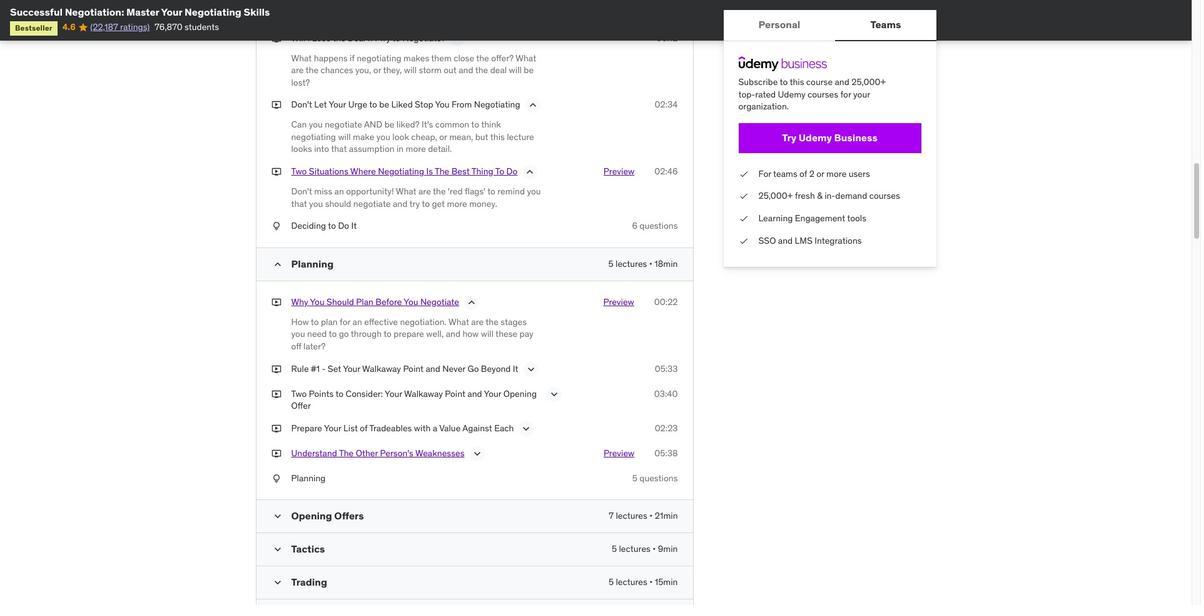Task type: describe. For each thing, give the bounding box(es) containing it.
teams
[[773, 168, 797, 179]]

to right "try"
[[422, 198, 430, 209]]

two for two points to consider: your walkaway point and your opening offer
[[291, 388, 307, 400]]

what right offer?
[[516, 52, 536, 63]]

6
[[632, 220, 637, 232]]

and inside 'two points to consider: your walkaway point and your opening offer'
[[468, 388, 482, 400]]

plan
[[356, 296, 373, 308]]

assumption
[[349, 144, 394, 155]]

for inside subscribe to this course and 25,000+ top‑rated udemy courses for your organization.
[[840, 89, 851, 100]]

xsmall image left for
[[739, 168, 749, 180]]

lectures for tactics
[[619, 544, 651, 555]]

lose
[[312, 32, 331, 43]]

students
[[185, 22, 219, 33]]

point for your
[[445, 388, 465, 400]]

2 i from the left
[[375, 32, 377, 43]]

subscribe to this course and 25,000+ top‑rated udemy courses for your organization.
[[739, 76, 886, 112]]

• for trading
[[650, 577, 653, 588]]

prepare
[[291, 423, 322, 434]]

0 vertical spatial try
[[379, 32, 391, 43]]

xsmall image for 05:33
[[271, 363, 281, 375]]

the inside the how to plan for an effective negotiation. what are the stages you need to go through to prepare well, and how will these pay off later?
[[486, 316, 499, 328]]

don't let your urge to be liked stop you from negotiating
[[291, 99, 520, 110]]

negotiate?
[[403, 32, 446, 43]]

-
[[322, 363, 326, 374]]

later?
[[303, 341, 325, 352]]

successful
[[10, 6, 63, 18]]

15min
[[655, 577, 678, 588]]

or inside can you negotiate and be liked? it's common to think negotiating will make you look cheap, or mean, but this lecture looks into that assumption in more detail.
[[439, 131, 447, 143]]

4.6
[[62, 22, 76, 33]]

25,000+ inside subscribe to this course and 25,000+ top‑rated udemy courses for your organization.
[[852, 76, 886, 88]]

• for tactics
[[653, 544, 656, 555]]

02:46
[[655, 166, 678, 177]]

deal
[[348, 32, 365, 43]]

two for two situations where negotiating is the best thing to do
[[291, 166, 307, 177]]

rule #1 - set your walkaway point and never go beyond it
[[291, 363, 518, 374]]

1 vertical spatial negotiating
[[474, 99, 520, 110]]

2
[[809, 168, 814, 179]]

an inside the how to plan for an effective negotiation. what are the stages you need to go through to prepare well, and how will these pay off later?
[[353, 316, 362, 328]]

small image
[[271, 511, 284, 523]]

an inside the don't miss an opportunity! what are the 'red flags' to remind you that you should negotiate and try to get more money.
[[334, 186, 344, 197]]

xsmall image left prepare
[[271, 423, 281, 435]]

in
[[397, 144, 404, 155]]

and inside the don't miss an opportunity! what are the 'red flags' to remind you that you should negotiate and try to get more money.
[[393, 198, 407, 209]]

demand
[[835, 190, 867, 202]]

hide lecture description image
[[465, 296, 478, 309]]

and left never
[[426, 363, 440, 374]]

personal button
[[723, 10, 835, 40]]

users
[[849, 168, 870, 179]]

1 horizontal spatial the
[[435, 166, 449, 177]]

situations
[[309, 166, 348, 177]]

these
[[496, 329, 518, 340]]

0 horizontal spatial it
[[351, 220, 357, 232]]

76,870
[[155, 22, 182, 33]]

trading
[[291, 576, 327, 589]]

preview for 00:22
[[603, 296, 634, 308]]

negotiating inside can you negotiate and be liked? it's common to think negotiating will make you look cheap, or mean, but this lecture looks into that assumption in more detail.
[[291, 131, 336, 143]]

planning for 5 lectures
[[291, 258, 334, 270]]

go
[[339, 329, 349, 340]]

small image for planning
[[271, 258, 284, 271]]

5 for trading
[[609, 577, 614, 588]]

lectures for trading
[[616, 577, 647, 588]]

1 horizontal spatial you
[[404, 296, 418, 308]]

xsmall image left learning
[[739, 213, 749, 225]]

xsmall image for 00:22
[[271, 296, 281, 309]]

0 horizontal spatial you
[[310, 296, 325, 308]]

you inside the how to plan for an effective negotiation. what are the stages you need to go through to prepare well, and how will these pay off later?
[[291, 329, 305, 340]]

hide lecture description image for will i lose the deal if i try to negotiate?
[[452, 32, 464, 45]]

opportunity!
[[346, 186, 394, 197]]

happens
[[314, 52, 348, 63]]

show lecture description image for two points to consider: your walkaway point and your opening offer
[[548, 388, 560, 401]]

well,
[[426, 329, 444, 340]]

you down the "and"
[[376, 131, 390, 143]]

are inside what happens if negotiating makes them close the offer? what are the chances you, or they, will storm out and the deal will be lost?
[[291, 64, 304, 76]]

hide lecture description image for don't let your urge to be liked stop you from negotiating
[[526, 99, 539, 112]]

18min
[[655, 258, 678, 270]]

try
[[409, 198, 420, 209]]

how
[[463, 329, 479, 340]]

fresh
[[795, 190, 815, 202]]

ratings)
[[120, 22, 150, 33]]

point for never
[[403, 363, 424, 374]]

be inside can you negotiate and be liked? it's common to think negotiating will make you look cheap, or mean, but this lecture looks into that assumption in more detail.
[[385, 119, 394, 130]]

don't for don't miss an opportunity! what are the 'red flags' to remind you that you should negotiate and try to get more money.
[[291, 186, 312, 197]]

mean,
[[449, 131, 473, 143]]

successful negotiation: master your negotiating skills
[[10, 6, 270, 18]]

xsmall image for 05:38
[[271, 448, 281, 460]]

5 lectures • 9min
[[612, 544, 678, 555]]

opening inside 'two points to consider: your walkaway point and your opening offer'
[[503, 388, 537, 400]]

or inside what happens if negotiating makes them close the offer? what are the chances you, or they, will storm out and the deal will be lost?
[[373, 64, 381, 76]]

xsmall image left will
[[271, 32, 281, 44]]

show lecture description image for rule #1 - set your walkaway point and never go beyond it
[[525, 363, 537, 376]]

you right remind
[[527, 186, 541, 197]]

more inside the don't miss an opportunity! what are the 'red flags' to remind you that you should negotiate and try to get more money.
[[447, 198, 467, 209]]

negotiating inside the two situations where negotiating is the best thing to do button
[[378, 166, 424, 177]]

personal
[[759, 18, 800, 31]]

sso and lms integrations
[[759, 235, 862, 246]]

will down makes
[[404, 64, 417, 76]]

walkaway for set
[[362, 363, 401, 374]]

xsmall image left fresh
[[739, 190, 749, 203]]

1 horizontal spatial try
[[782, 131, 796, 144]]

two situations where negotiating is the best thing to do
[[291, 166, 518, 177]]

liked
[[391, 99, 413, 110]]

top‑rated
[[739, 89, 776, 100]]

pay
[[520, 329, 533, 340]]

1 vertical spatial more
[[826, 168, 847, 179]]

against
[[463, 423, 492, 434]]

are inside the don't miss an opportunity! what are the 'red flags' to remind you that you should negotiate and try to get more money.
[[419, 186, 431, 197]]

common
[[435, 119, 469, 130]]

to down should
[[328, 220, 336, 232]]

planning for 5 questions
[[291, 473, 326, 484]]

xsmall image left let
[[271, 99, 281, 111]]

you down miss
[[309, 198, 323, 209]]

two situations where negotiating is the best thing to do button
[[291, 166, 518, 181]]

don't miss an opportunity! what are the 'red flags' to remind you that you should negotiate and try to get more money.
[[291, 186, 541, 209]]

to down effective
[[384, 329, 392, 340]]

2 vertical spatial or
[[817, 168, 824, 179]]

subscribe
[[739, 76, 778, 88]]

more inside can you negotiate and be liked? it's common to think negotiating will make you look cheap, or mean, but this lecture looks into that assumption in more detail.
[[406, 144, 426, 155]]

5 lectures • 18min
[[608, 258, 678, 270]]

before
[[376, 296, 402, 308]]

1 vertical spatial be
[[379, 99, 389, 110]]

xsmall image up small image
[[271, 473, 281, 485]]

0 horizontal spatial the
[[339, 448, 354, 459]]

will right deal
[[509, 64, 522, 76]]

1 vertical spatial opening
[[291, 510, 332, 523]]

don't for don't let your urge to be liked stop you from negotiating
[[291, 99, 312, 110]]

lectures for opening offers
[[616, 511, 647, 522]]

will
[[291, 32, 305, 43]]

why you should plan before you negotiate
[[291, 296, 459, 308]]

0 vertical spatial of
[[800, 168, 807, 179]]

the inside the don't miss an opportunity! what are the 'red flags' to remind you that you should negotiate and try to get more money.
[[433, 186, 446, 197]]

tab list containing personal
[[723, 10, 936, 41]]

deciding to do it
[[291, 220, 357, 232]]

learning
[[759, 213, 793, 224]]

1 i from the left
[[308, 32, 310, 43]]

them
[[431, 52, 452, 63]]

and right sso
[[778, 235, 793, 246]]

with
[[414, 423, 431, 434]]

your
[[853, 89, 870, 100]]

5 lectures • 15min
[[609, 577, 678, 588]]

to
[[495, 166, 504, 177]]

to right urge
[[369, 99, 377, 110]]

1 vertical spatial courses
[[869, 190, 900, 202]]

will i lose the deal if i try to negotiate?
[[291, 32, 446, 43]]

your down the "rule #1 - set your walkaway point and never go beyond it"
[[385, 388, 402, 400]]

if
[[350, 52, 355, 63]]

2 vertical spatial hide lecture description image
[[524, 166, 536, 178]]

money.
[[469, 198, 497, 209]]

your left list
[[324, 423, 341, 434]]

flags'
[[465, 186, 485, 197]]

from
[[452, 99, 472, 110]]

show lecture description image for 05:38
[[471, 448, 483, 460]]

negotiating inside what happens if negotiating makes them close the offer? what are the chances you, or they, will storm out and the deal will be lost?
[[357, 52, 401, 63]]

it's
[[422, 119, 433, 130]]

and inside what happens if negotiating makes them close the offer? what are the chances you, or they, will storm out and the deal will be lost?
[[459, 64, 473, 76]]

&
[[817, 190, 822, 202]]

to inside 'two points to consider: your walkaway point and your opening offer'
[[336, 388, 344, 400]]

go
[[468, 363, 479, 374]]

each
[[494, 423, 514, 434]]

small image for tactics
[[271, 544, 284, 556]]

xsmall image left sso
[[739, 235, 749, 247]]

skills
[[244, 6, 270, 18]]

to up money. in the left top of the page
[[487, 186, 495, 197]]

is
[[426, 166, 433, 177]]

lecture
[[507, 131, 534, 143]]

you,
[[355, 64, 371, 76]]

tools
[[847, 213, 866, 224]]

beyond
[[481, 363, 511, 374]]

need
[[307, 329, 327, 340]]

9min
[[658, 544, 678, 555]]



Task type: locate. For each thing, give the bounding box(es) containing it.
and down go
[[468, 388, 482, 400]]

xsmall image left situations
[[271, 166, 281, 178]]

(22,187 ratings)
[[90, 22, 150, 33]]

5 for planning
[[608, 258, 613, 270]]

2 horizontal spatial negotiating
[[474, 99, 520, 110]]

will inside the how to plan for an effective negotiation. what are the stages you need to go through to prepare well, and how will these pay off later?
[[481, 329, 494, 340]]

0 horizontal spatial that
[[291, 198, 307, 209]]

i right will
[[308, 32, 310, 43]]

that
[[331, 144, 347, 155], [291, 198, 307, 209]]

courses inside subscribe to this course and 25,000+ top‑rated udemy courses for your organization.
[[808, 89, 838, 100]]

2 two from the top
[[291, 388, 307, 400]]

looks
[[291, 144, 312, 155]]

or
[[373, 64, 381, 76], [439, 131, 447, 143], [817, 168, 824, 179]]

0 horizontal spatial courses
[[808, 89, 838, 100]]

lectures right 7
[[616, 511, 647, 522]]

5 down 5 lectures • 9min
[[609, 577, 614, 588]]

you right can
[[309, 119, 323, 130]]

your down beyond
[[484, 388, 501, 400]]

1 horizontal spatial more
[[447, 198, 467, 209]]

what inside the how to plan for an effective negotiation. what are the stages you need to go through to prepare well, and how will these pay off later?
[[449, 316, 469, 328]]

stages
[[501, 316, 527, 328]]

master
[[126, 6, 159, 18]]

of right list
[[360, 423, 368, 434]]

02:23
[[655, 423, 678, 434]]

2 horizontal spatial are
[[471, 316, 484, 328]]

be right the "and"
[[385, 119, 394, 130]]

2 vertical spatial small image
[[271, 577, 284, 590]]

1 horizontal spatial show lecture description image
[[548, 388, 560, 401]]

try up teams at right
[[782, 131, 796, 144]]

1 vertical spatial are
[[419, 186, 431, 197]]

xsmall image
[[271, 166, 281, 178], [739, 213, 749, 225], [271, 220, 281, 233], [739, 235, 749, 247], [271, 296, 281, 309], [271, 363, 281, 375], [271, 388, 281, 401], [271, 448, 281, 460]]

udemy up for teams of 2 or more users
[[799, 131, 832, 144]]

negotiate
[[420, 296, 459, 308]]

to up but
[[471, 119, 479, 130]]

02:34
[[655, 99, 678, 110]]

in-
[[825, 190, 835, 202]]

will
[[404, 64, 417, 76], [509, 64, 522, 76], [338, 131, 351, 143], [481, 329, 494, 340]]

• left 18min
[[649, 258, 652, 270]]

preview for 02:46
[[604, 166, 634, 177]]

questions for 5 questions
[[640, 473, 678, 484]]

negotiating down 'in'
[[378, 166, 424, 177]]

weaknesses
[[415, 448, 465, 459]]

offer
[[291, 401, 311, 412]]

xsmall image
[[271, 32, 281, 44], [271, 99, 281, 111], [739, 168, 749, 180], [739, 190, 749, 203], [271, 423, 281, 435], [271, 473, 281, 485]]

1 vertical spatial show lecture description image
[[548, 388, 560, 401]]

1 vertical spatial hide lecture description image
[[526, 99, 539, 112]]

0 vertical spatial for
[[840, 89, 851, 100]]

1 horizontal spatial it
[[513, 363, 518, 374]]

what down will
[[291, 52, 312, 63]]

lectures left the 15min
[[616, 577, 647, 588]]

xsmall image left deciding
[[271, 220, 281, 233]]

1 horizontal spatial 25,000+
[[852, 76, 886, 88]]

walkaway down the "rule #1 - set your walkaway point and never go beyond it"
[[404, 388, 443, 400]]

25,000+ up learning
[[759, 190, 793, 202]]

the left other
[[339, 448, 354, 459]]

2 small image from the top
[[271, 544, 284, 556]]

1 vertical spatial an
[[353, 316, 362, 328]]

for inside the how to plan for an effective negotiation. what are the stages you need to go through to prepare well, and how will these pay off later?
[[340, 316, 350, 328]]

2 vertical spatial more
[[447, 198, 467, 209]]

offer?
[[491, 52, 514, 63]]

tab list
[[723, 10, 936, 41]]

or up the detail.
[[439, 131, 447, 143]]

this left course
[[790, 76, 804, 88]]

0 vertical spatial two
[[291, 166, 307, 177]]

0 horizontal spatial this
[[490, 131, 505, 143]]

chances
[[321, 64, 353, 76]]

this inside subscribe to this course and 25,000+ top‑rated udemy courses for your organization.
[[790, 76, 804, 88]]

what happens if negotiating makes them close the offer? what are the chances you, or they, will storm out and the deal will be lost?
[[291, 52, 536, 88]]

of left the 2
[[800, 168, 807, 179]]

rule
[[291, 363, 309, 374]]

udemy up the organization.
[[778, 89, 806, 100]]

negotiate
[[325, 119, 362, 130], [353, 198, 391, 209]]

udemy business image
[[739, 56, 827, 71]]

• left the 15min
[[650, 577, 653, 588]]

1 vertical spatial try
[[782, 131, 796, 144]]

0 horizontal spatial of
[[360, 423, 368, 434]]

lectures for planning
[[616, 258, 647, 270]]

3 preview from the top
[[604, 448, 635, 459]]

1 two from the top
[[291, 166, 307, 177]]

1 small image from the top
[[271, 258, 284, 271]]

will right how
[[481, 329, 494, 340]]

try udemy business link
[[739, 123, 921, 153]]

2 horizontal spatial you
[[435, 99, 450, 110]]

preview up 5 questions
[[604, 448, 635, 459]]

for up go
[[340, 316, 350, 328]]

show lecture description image for 02:23
[[520, 423, 533, 435]]

and inside the how to plan for an effective negotiation. what are the stages you need to go through to prepare well, and how will these pay off later?
[[446, 329, 460, 340]]

are up "try"
[[419, 186, 431, 197]]

0 horizontal spatial do
[[338, 220, 349, 232]]

this inside can you negotiate and be liked? it's common to think negotiating will make you look cheap, or mean, but this lecture looks into that assumption in more detail.
[[490, 131, 505, 143]]

0 horizontal spatial negotiating
[[185, 6, 241, 18]]

for
[[840, 89, 851, 100], [340, 316, 350, 328]]

0 horizontal spatial or
[[373, 64, 381, 76]]

to inside subscribe to this course and 25,000+ top‑rated udemy courses for your organization.
[[780, 76, 788, 88]]

1 vertical spatial walkaway
[[404, 388, 443, 400]]

and right course
[[835, 76, 849, 88]]

1 horizontal spatial an
[[353, 316, 362, 328]]

questions
[[640, 220, 678, 232], [640, 473, 678, 484]]

negotiation.
[[400, 316, 447, 328]]

opening
[[503, 388, 537, 400], [291, 510, 332, 523]]

udemy inside try udemy business link
[[799, 131, 832, 144]]

two down looks
[[291, 166, 307, 177]]

out
[[444, 64, 457, 76]]

2 vertical spatial preview
[[604, 448, 635, 459]]

two inside button
[[291, 166, 307, 177]]

why
[[291, 296, 308, 308]]

organization.
[[739, 101, 789, 112]]

1 vertical spatial negotiating
[[291, 131, 336, 143]]

udemy inside subscribe to this course and 25,000+ top‑rated udemy courses for your organization.
[[778, 89, 806, 100]]

0 vertical spatial negotiate
[[325, 119, 362, 130]]

negotiate inside can you negotiate and be liked? it's common to think negotiating will make you look cheap, or mean, but this lecture looks into that assumption in more detail.
[[325, 119, 362, 130]]

show lecture description image
[[525, 363, 537, 376], [548, 388, 560, 401]]

1 vertical spatial small image
[[271, 544, 284, 556]]

are inside the how to plan for an effective negotiation. what are the stages you need to go through to prepare well, and how will these pay off later?
[[471, 316, 484, 328]]

and
[[364, 119, 382, 130]]

0 horizontal spatial 25,000+
[[759, 190, 793, 202]]

should
[[327, 296, 354, 308]]

xsmall image for 03:40
[[271, 388, 281, 401]]

1 horizontal spatial show lecture description image
[[520, 423, 533, 435]]

0 vertical spatial courses
[[808, 89, 838, 100]]

don't left miss
[[291, 186, 312, 197]]

prepare
[[394, 329, 424, 340]]

don't
[[291, 99, 312, 110], [291, 186, 312, 197]]

1 vertical spatial udemy
[[799, 131, 832, 144]]

1 vertical spatial do
[[338, 220, 349, 232]]

what inside the don't miss an opportunity! what are the 'red flags' to remind you that you should negotiate and try to get more money.
[[396, 186, 416, 197]]

5
[[608, 258, 613, 270], [632, 473, 637, 484], [612, 544, 617, 555], [609, 577, 614, 588]]

0 horizontal spatial negotiating
[[291, 131, 336, 143]]

1 don't from the top
[[291, 99, 312, 110]]

0 horizontal spatial for
[[340, 316, 350, 328]]

0 vertical spatial the
[[435, 166, 449, 177]]

1 horizontal spatial negotiating
[[357, 52, 401, 63]]

1 horizontal spatial do
[[506, 166, 518, 177]]

planning down deciding
[[291, 258, 334, 270]]

best
[[451, 166, 470, 177]]

05:33
[[655, 363, 678, 374]]

and down 'close'
[[459, 64, 473, 76]]

1 horizontal spatial or
[[439, 131, 447, 143]]

try udemy business
[[782, 131, 878, 144]]

show lecture description image down against
[[471, 448, 483, 460]]

do inside button
[[506, 166, 518, 177]]

0 horizontal spatial i
[[308, 32, 310, 43]]

1 vertical spatial the
[[339, 448, 354, 459]]

the
[[435, 166, 449, 177], [339, 448, 354, 459]]

to right if
[[392, 32, 400, 43]]

5 for tactics
[[612, 544, 617, 555]]

an up should
[[334, 186, 344, 197]]

look
[[392, 131, 409, 143]]

1 vertical spatial or
[[439, 131, 447, 143]]

are up how
[[471, 316, 484, 328]]

76,870 students
[[155, 22, 219, 33]]

try
[[379, 32, 391, 43], [782, 131, 796, 144]]

lectures left 18min
[[616, 258, 647, 270]]

your right 'set'
[[343, 363, 360, 374]]

#1
[[311, 363, 320, 374]]

an
[[334, 186, 344, 197], [353, 316, 362, 328]]

1 vertical spatial negotiate
[[353, 198, 391, 209]]

2 questions from the top
[[640, 473, 678, 484]]

1 vertical spatial preview
[[603, 296, 634, 308]]

0 vertical spatial hide lecture description image
[[452, 32, 464, 45]]

why you should plan before you negotiate button
[[291, 296, 459, 311]]

you down how
[[291, 329, 305, 340]]

0 vertical spatial do
[[506, 166, 518, 177]]

small image for trading
[[271, 577, 284, 590]]

the right is
[[435, 166, 449, 177]]

03:40
[[654, 388, 678, 400]]

0 vertical spatial more
[[406, 144, 426, 155]]

1 horizontal spatial point
[[445, 388, 465, 400]]

0 vertical spatial questions
[[640, 220, 678, 232]]

will left make
[[338, 131, 351, 143]]

storm
[[419, 64, 442, 76]]

0 vertical spatial walkaway
[[362, 363, 401, 374]]

to up need
[[311, 316, 319, 328]]

miss
[[314, 186, 332, 197]]

what up how
[[449, 316, 469, 328]]

your up 76,870 in the left of the page
[[161, 6, 182, 18]]

point up 'two points to consider: your walkaway point and your opening offer'
[[403, 363, 424, 374]]

for left your
[[840, 89, 851, 100]]

0 vertical spatial this
[[790, 76, 804, 88]]

0 vertical spatial an
[[334, 186, 344, 197]]

engagement
[[795, 213, 845, 224]]

other
[[356, 448, 378, 459]]

tactics
[[291, 543, 325, 556]]

two points to consider: your walkaway point and your opening offer
[[291, 388, 537, 412]]

point inside 'two points to consider: your walkaway point and your opening offer'
[[445, 388, 465, 400]]

1 vertical spatial for
[[340, 316, 350, 328]]

or right the 2
[[817, 168, 824, 179]]

understand the other person's weaknesses button
[[291, 448, 465, 463]]

1 vertical spatial this
[[490, 131, 505, 143]]

to inside can you negotiate and be liked? it's common to think negotiating will make you look cheap, or mean, but this lecture looks into that assumption in more detail.
[[471, 119, 479, 130]]

don't inside the don't miss an opportunity! what are the 'red flags' to remind you that you should negotiate and try to get more money.
[[291, 186, 312, 197]]

0 vertical spatial or
[[373, 64, 381, 76]]

be inside what happens if negotiating makes them close the offer? what are the chances you, or they, will storm out and the deal will be lost?
[[524, 64, 534, 76]]

get
[[432, 198, 445, 209]]

2 planning from the top
[[291, 473, 326, 484]]

that inside can you negotiate and be liked? it's common to think negotiating will make you look cheap, or mean, but this lecture looks into that assumption in more detail.
[[331, 144, 347, 155]]

0 horizontal spatial show lecture description image
[[471, 448, 483, 460]]

0 vertical spatial it
[[351, 220, 357, 232]]

business
[[834, 131, 878, 144]]

1 horizontal spatial this
[[790, 76, 804, 88]]

what up "try"
[[396, 186, 416, 197]]

lms
[[795, 235, 813, 246]]

you right before
[[404, 296, 418, 308]]

be left liked
[[379, 99, 389, 110]]

0 horizontal spatial show lecture description image
[[525, 363, 537, 376]]

06:12
[[656, 32, 678, 43]]

point down never
[[445, 388, 465, 400]]

and left how
[[446, 329, 460, 340]]

walkaway for consider:
[[404, 388, 443, 400]]

two
[[291, 166, 307, 177], [291, 388, 307, 400]]

0 horizontal spatial opening
[[291, 510, 332, 523]]

0 vertical spatial preview
[[604, 166, 634, 177]]

more down the cheap, in the left of the page
[[406, 144, 426, 155]]

will inside can you negotiate and be liked? it's common to think negotiating will make you look cheap, or mean, but this lecture looks into that assumption in more detail.
[[338, 131, 351, 143]]

are up lost?
[[291, 64, 304, 76]]

remind
[[498, 186, 525, 197]]

for
[[759, 168, 771, 179]]

more
[[406, 144, 426, 155], [826, 168, 847, 179], [447, 198, 467, 209]]

consider:
[[346, 388, 383, 400]]

don't left let
[[291, 99, 312, 110]]

negotiate inside the don't miss an opportunity! what are the 'red flags' to remind you that you should negotiate and try to get more money.
[[353, 198, 391, 209]]

1 vertical spatial questions
[[640, 473, 678, 484]]

xsmall image left why
[[271, 296, 281, 309]]

2 vertical spatial are
[[471, 316, 484, 328]]

1 planning from the top
[[291, 258, 334, 270]]

points
[[309, 388, 334, 400]]

it right beyond
[[513, 363, 518, 374]]

questions for 6 questions
[[640, 220, 678, 232]]

to left go
[[329, 329, 337, 340]]

• for opening offers
[[649, 511, 653, 522]]

show lecture description image right each
[[520, 423, 533, 435]]

this down think
[[490, 131, 505, 143]]

xsmall image for 6 questions
[[271, 220, 281, 233]]

xsmall image left the rule
[[271, 363, 281, 375]]

1 vertical spatial that
[[291, 198, 307, 209]]

preview for 05:38
[[604, 448, 635, 459]]

0 vertical spatial be
[[524, 64, 534, 76]]

1 horizontal spatial i
[[375, 32, 377, 43]]

or right you,
[[373, 64, 381, 76]]

• for planning
[[649, 258, 652, 270]]

i
[[308, 32, 310, 43], [375, 32, 377, 43]]

0 vertical spatial don't
[[291, 99, 312, 110]]

understand the other person's weaknesses
[[291, 448, 465, 459]]

opening up tactics
[[291, 510, 332, 523]]

show lecture description image
[[520, 423, 533, 435], [471, 448, 483, 460]]

1 vertical spatial show lecture description image
[[471, 448, 483, 460]]

0 horizontal spatial point
[[403, 363, 424, 374]]

udemy
[[778, 89, 806, 100], [799, 131, 832, 144]]

2 horizontal spatial or
[[817, 168, 824, 179]]

1 horizontal spatial opening
[[503, 388, 537, 400]]

1 vertical spatial two
[[291, 388, 307, 400]]

effective
[[364, 316, 398, 328]]

hide lecture description image
[[452, 32, 464, 45], [526, 99, 539, 112], [524, 166, 536, 178]]

negotiating up think
[[474, 99, 520, 110]]

an up through
[[353, 316, 362, 328]]

that inside the don't miss an opportunity! what are the 'red flags' to remind you that you should negotiate and try to get more money.
[[291, 198, 307, 209]]

never
[[442, 363, 465, 374]]

0 vertical spatial planning
[[291, 258, 334, 270]]

courses
[[808, 89, 838, 100], [869, 190, 900, 202]]

xsmall image left understand
[[271, 448, 281, 460]]

courses down course
[[808, 89, 838, 100]]

2 horizontal spatial more
[[826, 168, 847, 179]]

value
[[439, 423, 461, 434]]

think
[[481, 119, 501, 130]]

1 preview from the top
[[604, 166, 634, 177]]

2 preview from the top
[[603, 296, 634, 308]]

you right why
[[310, 296, 325, 308]]

deciding
[[291, 220, 326, 232]]

5 down 7
[[612, 544, 617, 555]]

questions right 6 on the right of the page
[[640, 220, 678, 232]]

off
[[291, 341, 301, 352]]

and inside subscribe to this course and 25,000+ top‑rated udemy courses for your organization.
[[835, 76, 849, 88]]

1 vertical spatial it
[[513, 363, 518, 374]]

0 horizontal spatial are
[[291, 64, 304, 76]]

person's
[[380, 448, 413, 459]]

0 vertical spatial negotiating
[[185, 6, 241, 18]]

hide lecture description image up 'close'
[[452, 32, 464, 45]]

to down udemy business 'image'
[[780, 76, 788, 88]]

2 don't from the top
[[291, 186, 312, 197]]

small image
[[271, 258, 284, 271], [271, 544, 284, 556], [271, 577, 284, 590]]

do right to
[[506, 166, 518, 177]]

1 horizontal spatial that
[[331, 144, 347, 155]]

walkaway inside 'two points to consider: your walkaway point and your opening offer'
[[404, 388, 443, 400]]

0 vertical spatial show lecture description image
[[520, 423, 533, 435]]

your right let
[[329, 99, 346, 110]]

5 up 7 lectures • 21min
[[632, 473, 637, 484]]

it
[[351, 220, 357, 232], [513, 363, 518, 374]]

0 horizontal spatial walkaway
[[362, 363, 401, 374]]

0 vertical spatial negotiating
[[357, 52, 401, 63]]

negotiating up into
[[291, 131, 336, 143]]

two inside 'two points to consider: your walkaway point and your opening offer'
[[291, 388, 307, 400]]

7
[[609, 511, 614, 522]]

1 questions from the top
[[640, 220, 678, 232]]

lost?
[[291, 77, 310, 88]]

xsmall image for 02:46
[[271, 166, 281, 178]]

0 horizontal spatial try
[[379, 32, 391, 43]]

0 vertical spatial show lecture description image
[[525, 363, 537, 376]]

make
[[353, 131, 374, 143]]

integrations
[[815, 235, 862, 246]]

1 horizontal spatial of
[[800, 168, 807, 179]]

1 horizontal spatial are
[[419, 186, 431, 197]]

it down "opportunity!"
[[351, 220, 357, 232]]

try right if
[[379, 32, 391, 43]]

2 vertical spatial negotiating
[[378, 166, 424, 177]]

liked?
[[396, 119, 419, 130]]

0 vertical spatial small image
[[271, 258, 284, 271]]

25,000+ up your
[[852, 76, 886, 88]]

deal
[[490, 64, 507, 76]]

teams
[[870, 18, 901, 31]]

hide lecture description image up lecture
[[526, 99, 539, 112]]

negotiating up students at the top left of the page
[[185, 6, 241, 18]]

more left users
[[826, 168, 847, 179]]

6 questions
[[632, 220, 678, 232]]

should
[[325, 198, 351, 209]]

3 small image from the top
[[271, 577, 284, 590]]

can
[[291, 119, 307, 130]]

5 left 18min
[[608, 258, 613, 270]]



Task type: vqa. For each thing, say whether or not it's contained in the screenshot.
the Tactics
yes



